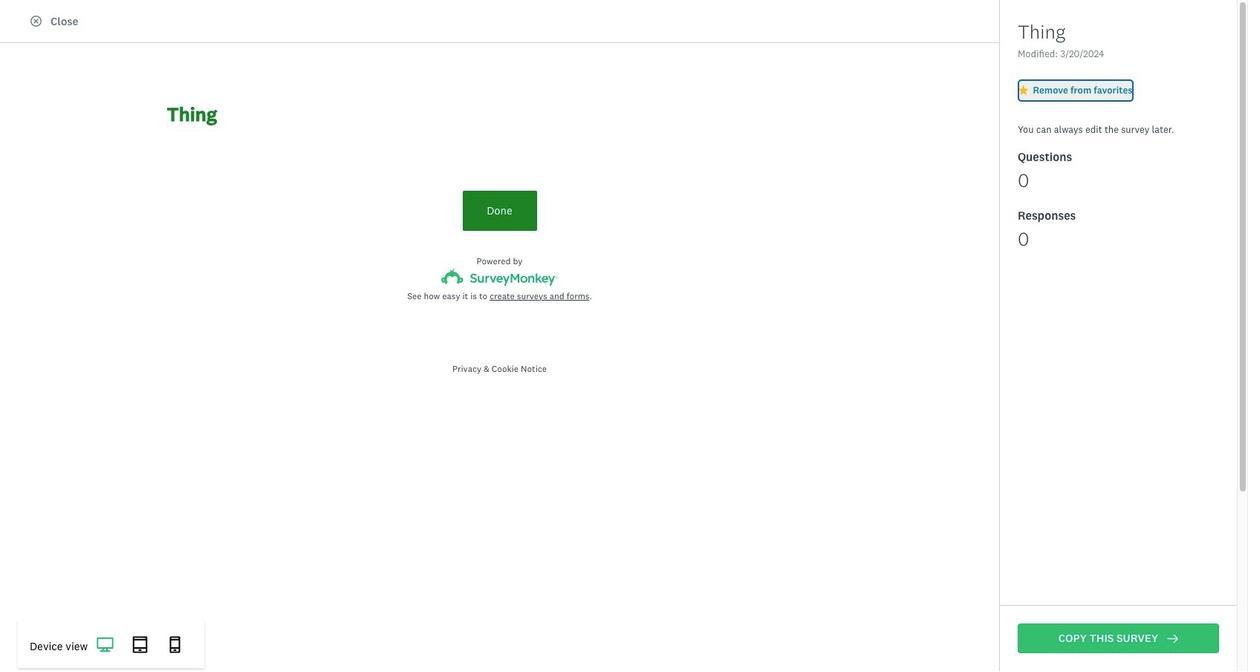 Task type: describe. For each thing, give the bounding box(es) containing it.
2 svg image from the left
[[167, 637, 184, 653]]

notification center icon image
[[1053, 9, 1071, 27]]

1 vertical spatial starfilled image
[[538, 232, 549, 243]]

search image
[[1032, 70, 1043, 81]]

1 brand logo image from the top
[[18, 6, 42, 30]]

textboxmultiple image
[[1057, 135, 1068, 146]]

1 svg image from the left
[[132, 637, 149, 653]]

Search surveys field
[[1043, 60, 1219, 88]]



Task type: vqa. For each thing, say whether or not it's contained in the screenshot.
the rightmost svg icon
yes



Task type: locate. For each thing, give the bounding box(es) containing it.
0 vertical spatial starfilled image
[[1019, 85, 1029, 95]]

2 brand logo image from the top
[[18, 9, 42, 27]]

svg image
[[97, 637, 114, 653]]

0 horizontal spatial svg image
[[132, 637, 149, 653]]

svg image
[[132, 637, 149, 653], [167, 637, 184, 653]]

grid image
[[1021, 135, 1032, 146]]

xcircle image
[[30, 16, 42, 27]]

arrowright image
[[1168, 634, 1179, 645]]

products icon image
[[1011, 9, 1029, 27], [1011, 9, 1029, 27]]

brand logo image
[[18, 6, 42, 30], [18, 9, 42, 27]]

0 horizontal spatial starfilled image
[[538, 232, 549, 243]]

1 horizontal spatial svg image
[[167, 637, 184, 653]]

starfilled image
[[1019, 85, 1029, 95], [538, 232, 549, 243]]

1 horizontal spatial starfilled image
[[1019, 85, 1029, 95]]



